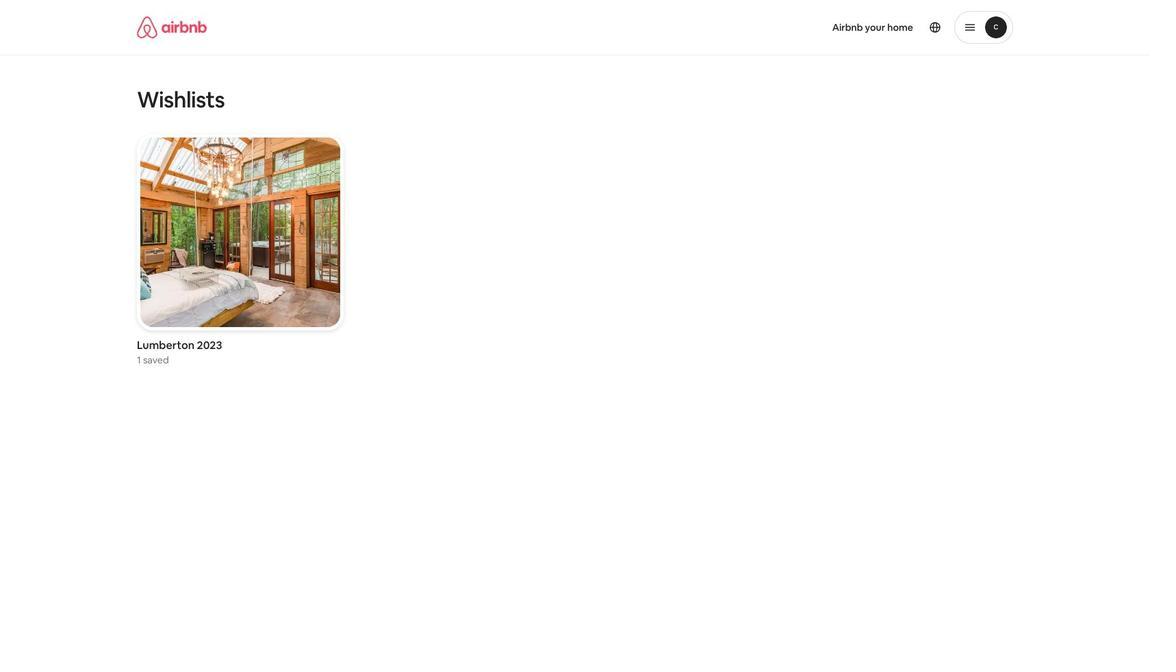 Task type: locate. For each thing, give the bounding box(es) containing it.
profile element
[[591, 0, 1013, 55]]



Task type: vqa. For each thing, say whether or not it's contained in the screenshot.
hosted
no



